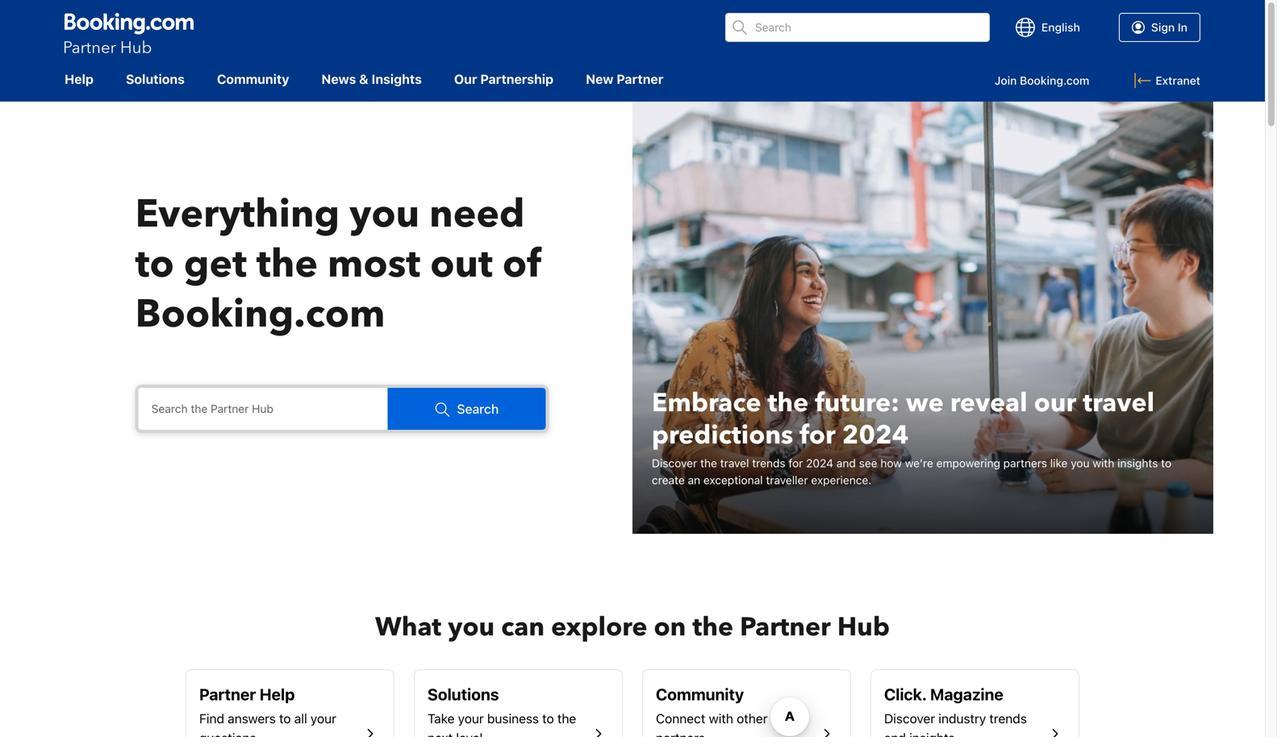 Task type: describe. For each thing, give the bounding box(es) containing it.
join booking.com link
[[995, 74, 1090, 87]]

everything you need to get the most out of booking.com
[[135, 188, 542, 341]]

embrace the future: we reveal our travel predictions for 2024 discover the travel trends for 2024 and see how we're empowering partners like you with insights to create an exceptional traveller experience.
[[652, 386, 1172, 487]]

other
[[737, 711, 768, 727]]

Search text field
[[725, 13, 990, 42]]

out
[[430, 238, 493, 291]]

business
[[487, 711, 539, 727]]

our partnership
[[454, 71, 554, 87]]

our
[[1034, 386, 1076, 421]]

sign in
[[1151, 21, 1188, 34]]

new partner link
[[586, 69, 678, 89]]

english
[[1042, 21, 1080, 34]]

you inside embrace the future: we reveal our travel predictions for 2024 discover the travel trends for 2024 and see how we're empowering partners like you with insights to create an exceptional traveller experience.
[[1071, 457, 1090, 470]]

news
[[321, 71, 356, 87]]

partnership
[[480, 71, 554, 87]]

experience.
[[811, 474, 872, 487]]

in
[[1178, 21, 1188, 34]]

and inside embrace the future: we reveal our travel predictions for 2024 discover the travel trends for 2024 and see how we're empowering partners like you with insights to create an exceptional traveller experience.
[[837, 457, 856, 470]]

partners inside embrace the future: we reveal our travel predictions for 2024 discover the travel trends for 2024 and see how we're empowering partners like you with insights to create an exceptional traveller experience.
[[1003, 457, 1047, 470]]

search
[[457, 401, 499, 417]]

level
[[456, 731, 483, 737]]

questions
[[199, 731, 256, 737]]

you for out
[[349, 188, 420, 241]]

to inside everything you need to get the most out of booking.com
[[135, 238, 174, 291]]

traveller
[[766, 474, 808, 487]]

with inside community connect with other partners
[[709, 711, 733, 727]]

empowering
[[936, 457, 1000, 470]]

0 horizontal spatial 2024
[[806, 457, 834, 470]]

on
[[654, 610, 686, 645]]

what
[[375, 610, 441, 645]]

0 vertical spatial for
[[800, 418, 836, 453]]

news & insights
[[321, 71, 422, 87]]

future:
[[815, 386, 900, 421]]

solutions for solutions
[[126, 71, 185, 87]]

1 vertical spatial travel
[[720, 457, 749, 470]]

1 horizontal spatial 2024
[[842, 418, 909, 453]]

help inside partner help find answers to all your questions
[[260, 685, 295, 704]]

find
[[199, 711, 224, 727]]

insights inside embrace the future: we reveal our travel predictions for 2024 discover the travel trends for 2024 and see how we're empowering partners like you with insights to create an exceptional traveller experience.
[[1118, 457, 1158, 470]]

solutions take your business to the next level
[[428, 685, 576, 737]]

sign
[[1151, 21, 1175, 34]]

of
[[503, 238, 542, 291]]

Search the Partner Hub text field
[[139, 388, 388, 430]]

new partner
[[586, 71, 664, 87]]

discover inside click. magazine discover industry trends and insights
[[884, 711, 935, 727]]

join
[[995, 74, 1017, 87]]

all
[[294, 711, 307, 727]]

the up an
[[700, 457, 717, 470]]

extranet link
[[1135, 73, 1201, 89]]

insights
[[372, 71, 422, 87]]

hub
[[837, 610, 890, 645]]

create
[[652, 474, 685, 487]]



Task type: vqa. For each thing, say whether or not it's contained in the screenshot.
you
yes



Task type: locate. For each thing, give the bounding box(es) containing it.
the for on
[[693, 610, 734, 645]]

partners inside community connect with other partners
[[656, 731, 705, 737]]

1 vertical spatial 2024
[[806, 457, 834, 470]]

0 vertical spatial partners
[[1003, 457, 1047, 470]]

0 horizontal spatial solutions
[[126, 71, 185, 87]]

partner inside new partner link
[[617, 71, 664, 87]]

1 vertical spatial insights
[[909, 731, 955, 737]]

community link
[[217, 69, 304, 89], [656, 685, 744, 704]]

you
[[349, 188, 420, 241], [1071, 457, 1090, 470], [448, 610, 495, 645]]

2 vertical spatial partner
[[199, 685, 256, 704]]

with left other
[[709, 711, 733, 727]]

solutions link up take
[[428, 685, 499, 704]]

discover down 'click.'
[[884, 711, 935, 727]]

0 horizontal spatial travel
[[720, 457, 749, 470]]

0 horizontal spatial you
[[349, 188, 420, 241]]

0 horizontal spatial partner
[[199, 685, 256, 704]]

2024 up "experience."
[[806, 457, 834, 470]]

partners
[[1003, 457, 1047, 470], [656, 731, 705, 737]]

0 vertical spatial solutions link
[[126, 69, 199, 89]]

0 horizontal spatial with
[[709, 711, 733, 727]]

1 horizontal spatial with
[[1093, 457, 1115, 470]]

the right business
[[557, 711, 576, 727]]

1 vertical spatial trends
[[990, 711, 1027, 727]]

for up traveller
[[789, 457, 803, 470]]

0 horizontal spatial your
[[311, 711, 336, 727]]

0 horizontal spatial community link
[[217, 69, 304, 89]]

0 horizontal spatial help
[[65, 71, 94, 87]]

take
[[428, 711, 455, 727]]

what you can explore on the partner hub
[[375, 610, 890, 645]]

can
[[501, 610, 545, 645]]

solutions for solutions take your business to the next level
[[428, 685, 499, 704]]

2 horizontal spatial partner
[[740, 610, 831, 645]]

solutions up take
[[428, 685, 499, 704]]

discover
[[652, 457, 697, 470], [884, 711, 935, 727]]

0 vertical spatial you
[[349, 188, 420, 241]]

the
[[257, 238, 318, 291], [768, 386, 809, 421], [700, 457, 717, 470], [693, 610, 734, 645], [557, 711, 576, 727]]

the inside solutions take your business to the next level
[[557, 711, 576, 727]]

travel up "exceptional"
[[720, 457, 749, 470]]

predictions
[[652, 418, 793, 453]]

1 horizontal spatial discover
[[884, 711, 935, 727]]

need
[[429, 188, 525, 241]]

insights down industry on the bottom right
[[909, 731, 955, 737]]

search button
[[388, 388, 546, 430]]

magazine
[[930, 685, 1004, 704]]

travel
[[1083, 386, 1155, 421], [720, 457, 749, 470]]

an
[[688, 474, 700, 487]]

community for community connect with other partners
[[656, 685, 744, 704]]

your inside solutions take your business to the next level
[[458, 711, 484, 727]]

svg image
[[1135, 73, 1151, 89]]

for
[[800, 418, 836, 453], [789, 457, 803, 470]]

home image
[[65, 13, 194, 55]]

0 vertical spatial trends
[[752, 457, 786, 470]]

discover inside embrace the future: we reveal our travel predictions for 2024 discover the travel trends for 2024 and see how we're empowering partners like you with insights to create an exceptional traveller experience.
[[652, 457, 697, 470]]

with right like
[[1093, 457, 1115, 470]]

to inside embrace the future: we reveal our travel predictions for 2024 discover the travel trends for 2024 and see how we're empowering partners like you with insights to create an exceptional traveller experience.
[[1161, 457, 1172, 470]]

trends inside embrace the future: we reveal our travel predictions for 2024 discover the travel trends for 2024 and see how we're empowering partners like you with insights to create an exceptional traveller experience.
[[752, 457, 786, 470]]

0 vertical spatial solutions
[[126, 71, 185, 87]]

click.
[[884, 685, 927, 704]]

we
[[906, 386, 944, 421]]

like
[[1050, 457, 1068, 470]]

help up all
[[260, 685, 295, 704]]

insights
[[1118, 457, 1158, 470], [909, 731, 955, 737]]

2 vertical spatial you
[[448, 610, 495, 645]]

0 vertical spatial with
[[1093, 457, 1115, 470]]

1 vertical spatial with
[[709, 711, 733, 727]]

0 horizontal spatial and
[[837, 457, 856, 470]]

to
[[135, 238, 174, 291], [1161, 457, 1172, 470], [279, 711, 291, 727], [542, 711, 554, 727]]

0 horizontal spatial community
[[217, 71, 289, 87]]

insights inside click. magazine discover industry trends and insights
[[909, 731, 955, 737]]

help down home image
[[65, 71, 94, 87]]

you for hub
[[448, 610, 495, 645]]

trends inside click. magazine discover industry trends and insights
[[990, 711, 1027, 727]]

solutions
[[126, 71, 185, 87], [428, 685, 499, 704]]

community link up 'connect' on the right bottom of page
[[656, 685, 744, 704]]

trends up traveller
[[752, 457, 786, 470]]

partners down 'connect' on the right bottom of page
[[656, 731, 705, 737]]

for up "experience."
[[800, 418, 836, 453]]

0 vertical spatial help
[[65, 71, 94, 87]]

2024 up see
[[842, 418, 909, 453]]

1 vertical spatial partners
[[656, 731, 705, 737]]

0 horizontal spatial solutions link
[[126, 69, 199, 89]]

trends
[[752, 457, 786, 470], [990, 711, 1027, 727]]

0 horizontal spatial trends
[[752, 457, 786, 470]]

community connect with other partners
[[656, 685, 768, 737]]

partner right new
[[617, 71, 664, 87]]

your right all
[[311, 711, 336, 727]]

get
[[184, 238, 247, 291]]

1 horizontal spatial and
[[884, 731, 906, 737]]

0 vertical spatial community
[[217, 71, 289, 87]]

0 vertical spatial 2024
[[842, 418, 909, 453]]

1 horizontal spatial help
[[260, 685, 295, 704]]

trends right industry on the bottom right
[[990, 711, 1027, 727]]

travel right our
[[1083, 386, 1155, 421]]

embrace
[[652, 386, 761, 421]]

1 vertical spatial booking.com
[[135, 288, 385, 341]]

with inside embrace the future: we reveal our travel predictions for 2024 discover the travel trends for 2024 and see how we're empowering partners like you with insights to create an exceptional traveller experience.
[[1093, 457, 1115, 470]]

to inside solutions take your business to the next level
[[542, 711, 554, 727]]

insights right like
[[1118, 457, 1158, 470]]

we're
[[905, 457, 933, 470]]

1 horizontal spatial your
[[458, 711, 484, 727]]

connect
[[656, 711, 706, 727]]

click. magazine link
[[884, 685, 1004, 704]]

1 horizontal spatial solutions
[[428, 685, 499, 704]]

partners left like
[[1003, 457, 1047, 470]]

your
[[311, 711, 336, 727], [458, 711, 484, 727]]

0 horizontal spatial insights
[[909, 731, 955, 737]]

solutions inside solutions take your business to the next level
[[428, 685, 499, 704]]

partner inside partner help find answers to all your questions
[[199, 685, 256, 704]]

2024
[[842, 418, 909, 453], [806, 457, 834, 470]]

1 vertical spatial for
[[789, 457, 803, 470]]

sign in link
[[1119, 13, 1201, 42]]

0 vertical spatial insights
[[1118, 457, 1158, 470]]

partner left hub
[[740, 610, 831, 645]]

1 horizontal spatial solutions link
[[428, 685, 499, 704]]

news & insights link
[[321, 69, 436, 89]]

booking.com inside everything you need to get the most out of booking.com
[[135, 288, 385, 341]]

1 vertical spatial solutions link
[[428, 685, 499, 704]]

1 horizontal spatial travel
[[1083, 386, 1155, 421]]

0 vertical spatial discover
[[652, 457, 697, 470]]

and up "experience."
[[837, 457, 856, 470]]

&
[[359, 71, 369, 87]]

svg image
[[1016, 18, 1035, 37]]

1 horizontal spatial partner
[[617, 71, 664, 87]]

partner help link
[[199, 685, 295, 704]]

explore
[[551, 610, 647, 645]]

0 horizontal spatial partners
[[656, 731, 705, 737]]

1 vertical spatial solutions
[[428, 685, 499, 704]]

partner up find
[[199, 685, 256, 704]]

you inside everything you need to get the most out of booking.com
[[349, 188, 420, 241]]

discover up create
[[652, 457, 697, 470]]

1 your from the left
[[311, 711, 336, 727]]

new
[[586, 71, 614, 87]]

partner help find answers to all your questions
[[199, 685, 336, 737]]

0 vertical spatial and
[[837, 457, 856, 470]]

0 horizontal spatial discover
[[652, 457, 697, 470]]

0 vertical spatial community link
[[217, 69, 304, 89]]

your inside partner help find answers to all your questions
[[311, 711, 336, 727]]

exceptional
[[703, 474, 763, 487]]

and inside click. magazine discover industry trends and insights
[[884, 731, 906, 737]]

help link
[[65, 69, 108, 89]]

community for community
[[217, 71, 289, 87]]

see
[[859, 457, 877, 470]]

1 horizontal spatial community
[[656, 685, 744, 704]]

industry
[[939, 711, 986, 727]]

1 vertical spatial you
[[1071, 457, 1090, 470]]

community
[[217, 71, 289, 87], [656, 685, 744, 704]]

our
[[454, 71, 477, 87]]

the left the future:
[[768, 386, 809, 421]]

0 vertical spatial booking.com
[[1020, 74, 1090, 87]]

the inside everything you need to get the most out of booking.com
[[257, 238, 318, 291]]

booking.com
[[1020, 74, 1090, 87], [135, 288, 385, 341]]

1 horizontal spatial insights
[[1118, 457, 1158, 470]]

1 horizontal spatial partners
[[1003, 457, 1047, 470]]

1 vertical spatial discover
[[884, 711, 935, 727]]

community link left news
[[217, 69, 304, 89]]

next
[[428, 731, 453, 737]]

solutions link down home image
[[126, 69, 199, 89]]

0 horizontal spatial booking.com
[[135, 288, 385, 341]]

join booking.com
[[995, 74, 1090, 87]]

your up level
[[458, 711, 484, 727]]

travel predictions header image
[[633, 102, 1213, 534]]

to inside partner help find answers to all your questions
[[279, 711, 291, 727]]

partner
[[617, 71, 664, 87], [740, 610, 831, 645], [199, 685, 256, 704]]

1 horizontal spatial booking.com
[[1020, 74, 1090, 87]]

1 vertical spatial partner
[[740, 610, 831, 645]]

1 vertical spatial help
[[260, 685, 295, 704]]

1 horizontal spatial trends
[[990, 711, 1027, 727]]

the for get
[[257, 238, 318, 291]]

most
[[328, 238, 421, 291]]

click. magazine discover industry trends and insights
[[884, 685, 1027, 737]]

1 vertical spatial community
[[656, 685, 744, 704]]

the right get
[[257, 238, 318, 291]]

how
[[881, 457, 902, 470]]

and
[[837, 457, 856, 470], [884, 731, 906, 737]]

everything
[[135, 188, 340, 241]]

with
[[1093, 457, 1115, 470], [709, 711, 733, 727]]

reveal
[[950, 386, 1028, 421]]

solutions down home image
[[126, 71, 185, 87]]

2 your from the left
[[458, 711, 484, 727]]

the for to
[[557, 711, 576, 727]]

0 vertical spatial partner
[[617, 71, 664, 87]]

0 vertical spatial travel
[[1083, 386, 1155, 421]]

1 horizontal spatial community link
[[656, 685, 744, 704]]

1 horizontal spatial you
[[448, 610, 495, 645]]

2 horizontal spatial you
[[1071, 457, 1090, 470]]

1 vertical spatial community link
[[656, 685, 744, 704]]

answers
[[228, 711, 276, 727]]

1 vertical spatial and
[[884, 731, 906, 737]]

help
[[65, 71, 94, 87], [260, 685, 295, 704]]

extranet
[[1156, 74, 1201, 87]]

community inside community connect with other partners
[[656, 685, 744, 704]]

the right the on
[[693, 610, 734, 645]]

and down 'click.'
[[884, 731, 906, 737]]

solutions link
[[126, 69, 199, 89], [428, 685, 499, 704]]



